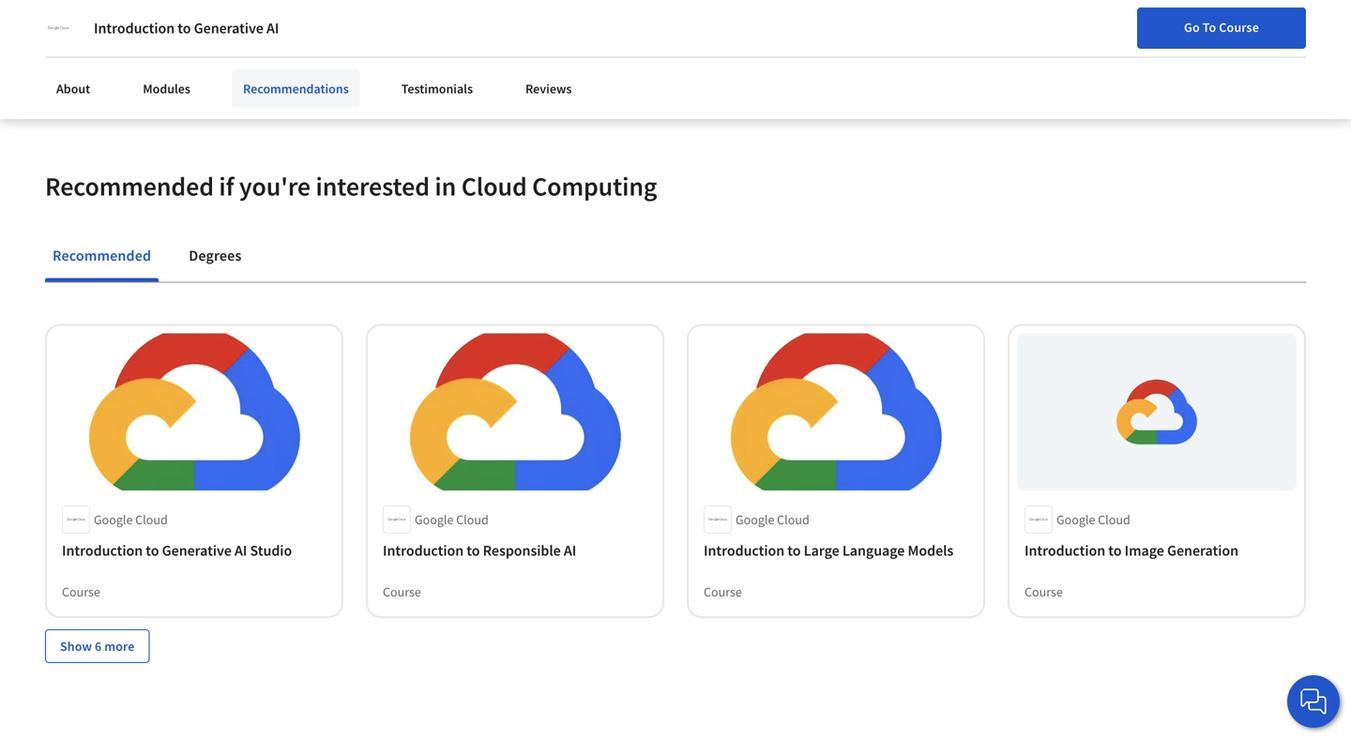 Task type: describe. For each thing, give the bounding box(es) containing it.
go to course
[[1184, 19, 1259, 36]]

introduction for introduction to generative ai
[[94, 19, 175, 38]]

cloud for introduction to image generation
[[1098, 511, 1131, 528]]

to for introduction to image generation
[[1109, 541, 1122, 560]]

introduction to large language models
[[704, 541, 954, 560]]

generative for introduction to generative ai
[[194, 19, 264, 38]]

google cloud for image
[[1057, 511, 1131, 528]]

google for image
[[1057, 511, 1096, 528]]

recommended if you're interested in cloud computing
[[45, 170, 657, 202]]

ai for introduction to generative ai studio
[[235, 541, 247, 560]]

learn
[[1000, 58, 1032, 75]]

ai for introduction to responsible ai
[[564, 541, 576, 560]]

cloud for introduction to large language models
[[777, 511, 810, 528]]

language
[[843, 541, 905, 560]]

show
[[60, 638, 92, 655]]

google for responsible
[[415, 511, 454, 528]]

go to course button
[[1137, 8, 1306, 49]]

to for introduction to large language models
[[788, 541, 801, 560]]

introduction to generative ai studio link
[[62, 541, 327, 560]]

modules
[[143, 80, 190, 97]]

introduction to image generation link
[[1025, 541, 1289, 560]]

recommended for recommended
[[53, 246, 151, 265]]

studio
[[250, 541, 292, 560]]

generative for introduction to generative ai studio
[[162, 541, 232, 560]]

show 6 more
[[60, 638, 135, 655]]

introduction to generative ai
[[94, 19, 279, 38]]

introduction to image generation
[[1025, 541, 1239, 560]]

introduction for introduction to responsible ai
[[383, 541, 464, 560]]

cloud for introduction to responsible ai
[[456, 511, 489, 528]]

to
[[1203, 19, 1217, 36]]

in
[[435, 170, 456, 202]]

google for large
[[736, 511, 775, 528]]

0 vertical spatial more
[[1035, 58, 1065, 75]]

recommended for recommended if you're interested in cloud computing
[[45, 170, 214, 202]]

go
[[1184, 19, 1200, 36]]

modules link
[[132, 69, 202, 108]]

course for introduction to responsible ai
[[383, 584, 421, 600]]

chat with us image
[[1299, 687, 1329, 717]]

testimonials
[[401, 80, 473, 97]]

cloud right in
[[461, 170, 527, 202]]

course for introduction to generative ai studio
[[62, 584, 100, 600]]

learn more
[[1000, 58, 1065, 75]]

introduction to responsible ai
[[383, 541, 576, 560]]

responsible
[[483, 541, 561, 560]]

show notifications image
[[1137, 23, 1159, 46]]

computing
[[532, 170, 657, 202]]

interested
[[316, 170, 430, 202]]



Task type: vqa. For each thing, say whether or not it's contained in the screenshot.
AI to the middle
yes



Task type: locate. For each thing, give the bounding box(es) containing it.
google up introduction to responsible ai at the bottom of page
[[415, 511, 454, 528]]

generation
[[1167, 541, 1239, 560]]

2 horizontal spatial ai
[[564, 541, 576, 560]]

introduction for introduction to large language models
[[704, 541, 785, 560]]

course inside go to course "button"
[[1219, 19, 1259, 36]]

generative left the studio
[[162, 541, 232, 560]]

show 6 more button
[[45, 630, 150, 663]]

introduction to generative ai studio
[[62, 541, 292, 560]]

google cloud for large
[[736, 511, 810, 528]]

recommended inside button
[[53, 246, 151, 265]]

collection element
[[34, 283, 1318, 693]]

ai left the studio
[[235, 541, 247, 560]]

degrees
[[189, 246, 242, 265]]

about link
[[45, 69, 102, 108]]

generative up modules link
[[194, 19, 264, 38]]

4 google from the left
[[1057, 511, 1096, 528]]

google up introduction to generative ai studio
[[94, 511, 133, 528]]

0 horizontal spatial ai
[[235, 541, 247, 560]]

google for generative
[[94, 511, 133, 528]]

1 google from the left
[[94, 511, 133, 528]]

cloud up large
[[777, 511, 810, 528]]

more right learn
[[1035, 58, 1065, 75]]

ai up recommendations
[[267, 19, 279, 38]]

google cloud up introduction to responsible ai at the bottom of page
[[415, 511, 489, 528]]

course
[[1219, 19, 1259, 36], [62, 584, 100, 600], [383, 584, 421, 600], [704, 584, 742, 600], [1025, 584, 1063, 600]]

google up introduction to large language models
[[736, 511, 775, 528]]

to
[[178, 19, 191, 38], [146, 541, 159, 560], [467, 541, 480, 560], [788, 541, 801, 560], [1109, 541, 1122, 560]]

1 horizontal spatial ai
[[267, 19, 279, 38]]

None search field
[[268, 12, 577, 49]]

0 vertical spatial recommended
[[45, 170, 214, 202]]

google cloud for responsible
[[415, 511, 489, 528]]

more inside button
[[104, 638, 135, 655]]

generative
[[194, 19, 264, 38], [162, 541, 232, 560]]

1 google cloud from the left
[[94, 511, 168, 528]]

google
[[94, 511, 133, 528], [415, 511, 454, 528], [736, 511, 775, 528], [1057, 511, 1096, 528]]

generative inside collection element
[[162, 541, 232, 560]]

6
[[95, 638, 102, 655]]

image
[[1125, 541, 1164, 560]]

introduction to responsible ai link
[[383, 541, 648, 560]]

google cloud image
[[45, 15, 71, 41]]

google cloud up "introduction to image generation" at the right of the page
[[1057, 511, 1131, 528]]

ai for introduction to generative ai
[[267, 19, 279, 38]]

introduction to large language models link
[[704, 541, 968, 560]]

introduction for introduction to image generation
[[1025, 541, 1106, 560]]

testimonials link
[[390, 69, 484, 108]]

ai
[[267, 19, 279, 38], [235, 541, 247, 560], [564, 541, 576, 560]]

ai right responsible
[[564, 541, 576, 560]]

1 vertical spatial generative
[[162, 541, 232, 560]]

menu item
[[996, 19, 1117, 80]]

course for introduction to large language models
[[704, 584, 742, 600]]

2 google cloud from the left
[[415, 511, 489, 528]]

to for introduction to generative ai studio
[[146, 541, 159, 560]]

cloud
[[461, 170, 527, 202], [135, 511, 168, 528], [456, 511, 489, 528], [777, 511, 810, 528], [1098, 511, 1131, 528]]

1 horizontal spatial more
[[1035, 58, 1065, 75]]

recommended button
[[45, 233, 159, 278]]

3 google from the left
[[736, 511, 775, 528]]

recommendation tabs tab list
[[45, 233, 1306, 282]]

recommendations
[[243, 80, 349, 97]]

if
[[219, 170, 234, 202]]

0 vertical spatial generative
[[194, 19, 264, 38]]

google cloud up introduction to generative ai studio
[[94, 511, 168, 528]]

introduction
[[94, 19, 175, 38], [62, 541, 143, 560], [383, 541, 464, 560], [704, 541, 785, 560], [1025, 541, 1106, 560]]

to for introduction to responsible ai
[[467, 541, 480, 560]]

cloud up introduction to responsible ai at the bottom of page
[[456, 511, 489, 528]]

you're
[[239, 170, 311, 202]]

cloud up introduction to generative ai studio
[[135, 511, 168, 528]]

1 vertical spatial recommended
[[53, 246, 151, 265]]

recommended
[[45, 170, 214, 202], [53, 246, 151, 265]]

google cloud up large
[[736, 511, 810, 528]]

to for introduction to generative ai
[[178, 19, 191, 38]]

more right 6
[[104, 638, 135, 655]]

models
[[908, 541, 954, 560]]

reviews
[[526, 80, 572, 97]]

3 google cloud from the left
[[736, 511, 810, 528]]

degrees button
[[181, 233, 249, 278]]

google cloud
[[94, 511, 168, 528], [415, 511, 489, 528], [736, 511, 810, 528], [1057, 511, 1131, 528]]

4 google cloud from the left
[[1057, 511, 1131, 528]]

google up "introduction to image generation" at the right of the page
[[1057, 511, 1096, 528]]

0 horizontal spatial more
[[104, 638, 135, 655]]

introduction for introduction to generative ai studio
[[62, 541, 143, 560]]

course for introduction to image generation
[[1025, 584, 1063, 600]]

large
[[804, 541, 840, 560]]

coursera image
[[23, 15, 142, 45]]

1 vertical spatial more
[[104, 638, 135, 655]]

reviews link
[[514, 69, 583, 108]]

more
[[1035, 58, 1065, 75], [104, 638, 135, 655]]

about
[[56, 80, 90, 97]]

2 google from the left
[[415, 511, 454, 528]]

cloud for introduction to generative ai studio
[[135, 511, 168, 528]]

recommendations link
[[232, 69, 360, 108]]

google cloud for generative
[[94, 511, 168, 528]]

cloud up "introduction to image generation" at the right of the page
[[1098, 511, 1131, 528]]



